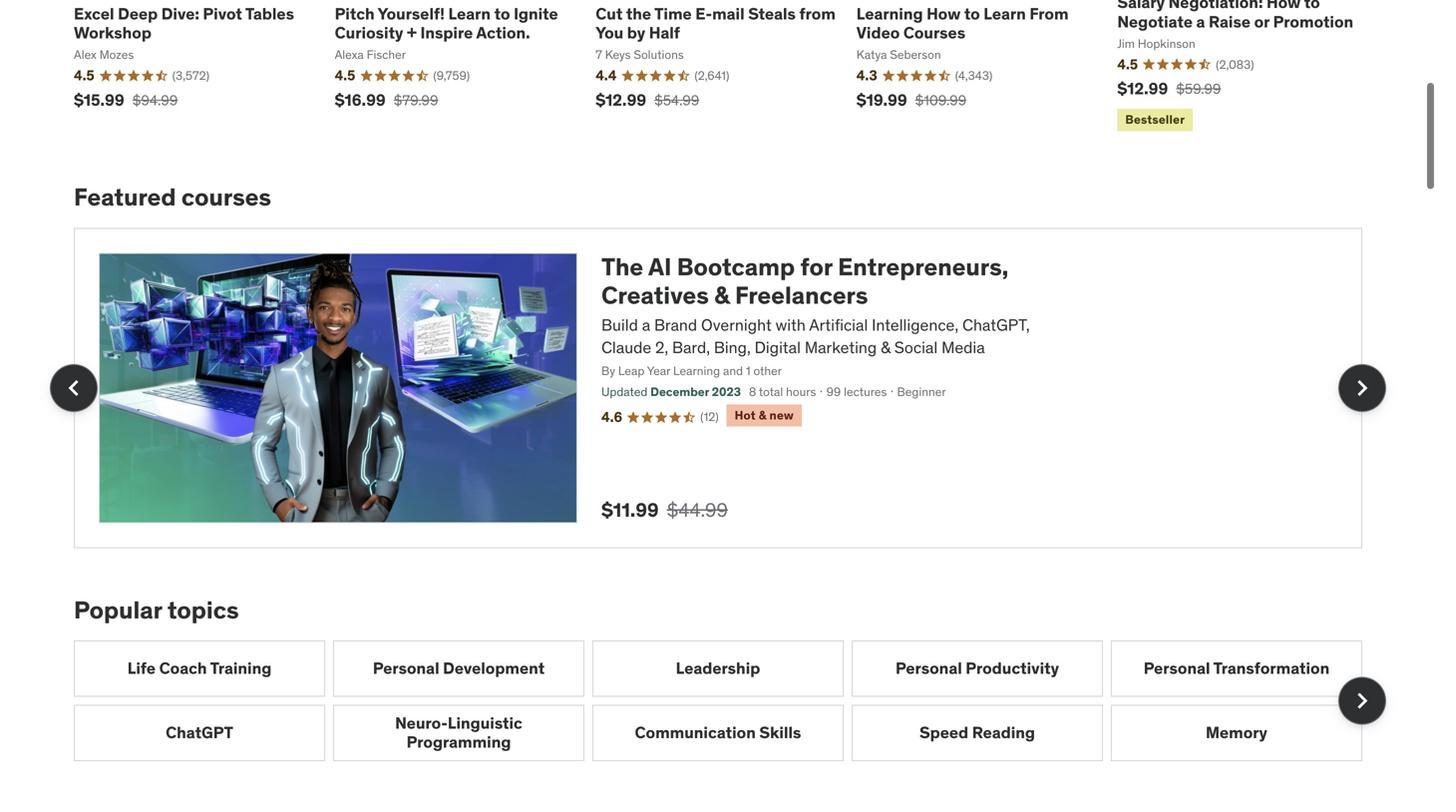 Task type: describe. For each thing, give the bounding box(es) containing it.
excel
[[74, 3, 114, 24]]

a inside salary negotiation: how to negotiate a raise or promotion
[[1197, 11, 1206, 32]]

communication skills
[[635, 722, 802, 743]]

by
[[602, 363, 616, 379]]

chatgpt link
[[74, 705, 325, 761]]

1
[[746, 363, 751, 379]]

bard,
[[673, 337, 711, 358]]

brand
[[655, 315, 698, 335]]

development
[[443, 658, 545, 679]]

speed reading link
[[852, 705, 1104, 761]]

hot
[[735, 407, 756, 423]]

year
[[647, 363, 671, 379]]

2023
[[712, 384, 741, 400]]

freelancers
[[735, 281, 869, 310]]

raise
[[1209, 11, 1251, 32]]

speed
[[920, 722, 969, 743]]

build
[[602, 315, 638, 335]]

or
[[1255, 11, 1270, 32]]

personal development
[[373, 658, 545, 679]]

hot & new
[[735, 407, 794, 423]]

2 next image from the top
[[1347, 685, 1379, 717]]

previous image
[[58, 372, 90, 404]]

programming
[[407, 732, 511, 753]]

updated
[[602, 384, 648, 400]]

a inside the ai bootcamp for entrepreneurs, creatives & freelancers build a brand overnight with artificial intelligence, chatgpt, claude 2, bard, bing, digital marketing & social media by leap year learning and 1 other
[[642, 315, 651, 335]]

curiosity
[[335, 22, 404, 43]]

deep
[[118, 3, 158, 24]]

popular topics
[[74, 595, 239, 625]]

with
[[776, 315, 806, 335]]

action.
[[476, 22, 531, 43]]

courses
[[181, 182, 271, 212]]

half
[[649, 22, 680, 43]]

ai
[[649, 252, 672, 282]]

topics
[[167, 595, 239, 625]]

bing,
[[714, 337, 751, 358]]

tables
[[245, 3, 294, 24]]

new
[[770, 407, 794, 423]]

skills
[[760, 722, 802, 743]]

1 horizontal spatial &
[[759, 407, 767, 423]]

creatives
[[602, 281, 709, 310]]

personal transformation link
[[1112, 641, 1363, 697]]

4.6
[[602, 408, 623, 426]]

pitch
[[335, 3, 375, 24]]

to for how
[[1305, 0, 1321, 13]]

leadership
[[676, 658, 761, 679]]

memory
[[1206, 722, 1268, 743]]

pitch yourself! learn to ignite curiosity + inspire action.
[[335, 3, 558, 43]]

life
[[127, 658, 156, 679]]

steals
[[749, 3, 796, 24]]

courses
[[904, 22, 966, 43]]

training
[[210, 658, 272, 679]]

bootcamp
[[677, 252, 795, 282]]

promotion
[[1274, 11, 1354, 32]]

you
[[596, 22, 624, 43]]

marketing
[[805, 337, 877, 358]]

neuro-linguistic programming link
[[333, 705, 585, 761]]

salary negotiation: how to negotiate a raise or promotion link
[[1118, 0, 1354, 32]]

chatgpt
[[166, 722, 233, 743]]

december
[[651, 384, 710, 400]]

leadership link
[[593, 641, 844, 697]]

total
[[759, 384, 784, 400]]

the
[[626, 3, 652, 24]]

entrepreneurs,
[[838, 252, 1009, 282]]

memory link
[[1112, 705, 1363, 761]]

inspire
[[421, 22, 473, 43]]

hours
[[786, 384, 817, 400]]

beginner
[[898, 384, 947, 400]]



Task type: vqa. For each thing, say whether or not it's contained in the screenshot.
the Creating 3D environments in Blender LINK
no



Task type: locate. For each thing, give the bounding box(es) containing it.
0 vertical spatial carousel element
[[50, 228, 1387, 548]]

to left ignite on the top left
[[495, 3, 510, 24]]

2,
[[656, 337, 669, 358]]

$11.99 $44.99
[[602, 498, 728, 522]]

next image
[[1347, 372, 1379, 404], [1347, 685, 1379, 717]]

communication skills link
[[593, 705, 844, 761]]

0 vertical spatial &
[[715, 281, 730, 310]]

0 vertical spatial next image
[[1347, 372, 1379, 404]]

social
[[895, 337, 938, 358]]

1 learn from the left
[[449, 3, 491, 24]]

other
[[754, 363, 782, 379]]

learning
[[857, 3, 924, 24], [674, 363, 721, 379]]

0 vertical spatial learning
[[857, 3, 924, 24]]

personal productivity link
[[852, 641, 1104, 697]]

1 horizontal spatial to
[[965, 3, 981, 24]]

2 personal from the left
[[896, 658, 963, 679]]

media
[[942, 337, 986, 358]]

personal up neuro-
[[373, 658, 440, 679]]

personal for personal development
[[373, 658, 440, 679]]

e-
[[696, 3, 713, 24]]

2 horizontal spatial to
[[1305, 0, 1321, 13]]

0 horizontal spatial learn
[[449, 3, 491, 24]]

0 horizontal spatial &
[[715, 281, 730, 310]]

featured
[[74, 182, 176, 212]]

to for learn
[[495, 3, 510, 24]]

0 horizontal spatial how
[[927, 3, 961, 24]]

8
[[749, 384, 757, 400]]

personal inside 'personal transformation' link
[[1144, 658, 1211, 679]]

learn right yourself!
[[449, 3, 491, 24]]

1 vertical spatial next image
[[1347, 685, 1379, 717]]

updated december 2023
[[602, 384, 741, 400]]

1 horizontal spatial personal
[[896, 658, 963, 679]]

2 horizontal spatial &
[[881, 337, 891, 358]]

mail
[[713, 3, 745, 24]]

$11.99
[[602, 498, 659, 522]]

chatgpt,
[[963, 315, 1030, 335]]

cut
[[596, 3, 623, 24]]

popular
[[74, 595, 162, 625]]

learning right from at top right
[[857, 3, 924, 24]]

digital
[[755, 337, 801, 358]]

1 horizontal spatial how
[[1267, 0, 1301, 13]]

& up overnight
[[715, 281, 730, 310]]

0 horizontal spatial personal
[[373, 658, 440, 679]]

speed reading
[[920, 722, 1036, 743]]

cut the time e-mail steals from you by half link
[[596, 3, 836, 43]]

to
[[1305, 0, 1321, 13], [495, 3, 510, 24], [965, 3, 981, 24]]

negotiate
[[1118, 11, 1193, 32]]

carousel element for featured courses
[[50, 228, 1387, 548]]

carousel element containing life coach training
[[74, 641, 1387, 761]]

0 vertical spatial a
[[1197, 11, 1206, 32]]

1 vertical spatial carousel element
[[74, 641, 1387, 761]]

8 total hours
[[749, 384, 817, 400]]

1 vertical spatial a
[[642, 315, 651, 335]]

1 personal from the left
[[373, 658, 440, 679]]

3 personal from the left
[[1144, 658, 1211, 679]]

a
[[1197, 11, 1206, 32], [642, 315, 651, 335]]

personal productivity
[[896, 658, 1060, 679]]

1 horizontal spatial learning
[[857, 3, 924, 24]]

claude
[[602, 337, 652, 358]]

for
[[801, 252, 833, 282]]

transformation
[[1214, 658, 1330, 679]]

overnight
[[702, 315, 772, 335]]

reading
[[973, 722, 1036, 743]]

personal up memory
[[1144, 658, 1211, 679]]

2 learn from the left
[[984, 3, 1027, 24]]

carousel element
[[50, 228, 1387, 548], [74, 641, 1387, 761]]

personal
[[373, 658, 440, 679], [896, 658, 963, 679], [1144, 658, 1211, 679]]

$44.99
[[667, 498, 728, 522]]

a left raise
[[1197, 11, 1206, 32]]

+
[[407, 22, 417, 43]]

& left social
[[881, 337, 891, 358]]

negotiation:
[[1169, 0, 1264, 13]]

linguistic
[[448, 713, 523, 733]]

productivity
[[966, 658, 1060, 679]]

intelligence,
[[872, 315, 959, 335]]

how right raise
[[1267, 0, 1301, 13]]

personal for personal transformation
[[1144, 658, 1211, 679]]

99
[[827, 384, 841, 400]]

0 horizontal spatial learning
[[674, 363, 721, 379]]

pivot
[[203, 3, 242, 24]]

salary negotiation: how to negotiate a raise or promotion
[[1118, 0, 1354, 32]]

dive:
[[161, 3, 199, 24]]

the
[[602, 252, 644, 282]]

learning inside the ai bootcamp for entrepreneurs, creatives & freelancers build a brand overnight with artificial intelligence, chatgpt, claude 2, bard, bing, digital marketing & social media by leap year learning and 1 other
[[674, 363, 721, 379]]

how right "video"
[[927, 3, 961, 24]]

personal transformation
[[1144, 658, 1330, 679]]

1 vertical spatial &
[[881, 337, 891, 358]]

artificial
[[810, 315, 868, 335]]

&
[[715, 281, 730, 310], [881, 337, 891, 358], [759, 407, 767, 423]]

1 vertical spatial learning
[[674, 363, 721, 379]]

learning down bard,
[[674, 363, 721, 379]]

0 horizontal spatial a
[[642, 315, 651, 335]]

cut the time e-mail steals from you by half
[[596, 3, 836, 43]]

personal up 'speed'
[[896, 658, 963, 679]]

how inside learning how to learn from video courses
[[927, 3, 961, 24]]

learning inside learning how to learn from video courses
[[857, 3, 924, 24]]

ignite
[[514, 3, 558, 24]]

life coach training
[[127, 658, 272, 679]]

learn inside "pitch yourself! learn to ignite curiosity + inspire action."
[[449, 3, 491, 24]]

& right hot
[[759, 407, 767, 423]]

2 horizontal spatial personal
[[1144, 658, 1211, 679]]

from
[[1030, 3, 1069, 24]]

(12)
[[701, 409, 719, 424]]

workshop
[[74, 22, 152, 43]]

0 horizontal spatial to
[[495, 3, 510, 24]]

lectures
[[844, 384, 887, 400]]

salary
[[1118, 0, 1166, 13]]

1 horizontal spatial learn
[[984, 3, 1027, 24]]

neuro-linguistic programming
[[395, 713, 523, 753]]

99 lectures
[[827, 384, 887, 400]]

learn inside learning how to learn from video courses
[[984, 3, 1027, 24]]

1 next image from the top
[[1347, 372, 1379, 404]]

carousel element for popular topics
[[74, 641, 1387, 761]]

personal development link
[[333, 641, 585, 697]]

1 horizontal spatial a
[[1197, 11, 1206, 32]]

yourself!
[[378, 3, 445, 24]]

to inside salary negotiation: how to negotiate a raise or promotion
[[1305, 0, 1321, 13]]

and
[[723, 363, 743, 379]]

how
[[1267, 0, 1301, 13], [927, 3, 961, 24]]

neuro-
[[395, 713, 448, 733]]

carousel element containing the ai bootcamp for entrepreneurs, creatives & freelancers
[[50, 228, 1387, 548]]

learning how to learn from video courses
[[857, 3, 1069, 43]]

to right or
[[1305, 0, 1321, 13]]

to left from
[[965, 3, 981, 24]]

a right build
[[642, 315, 651, 335]]

life coach training link
[[74, 641, 325, 697]]

coach
[[159, 658, 207, 679]]

personal inside personal productivity link
[[896, 658, 963, 679]]

video
[[857, 22, 900, 43]]

learning how to learn from video courses link
[[857, 3, 1069, 43]]

leap
[[619, 363, 645, 379]]

personal for personal productivity
[[896, 658, 963, 679]]

2 vertical spatial &
[[759, 407, 767, 423]]

to inside learning how to learn from video courses
[[965, 3, 981, 24]]

learn left from
[[984, 3, 1027, 24]]

the ai bootcamp for entrepreneurs, creatives & freelancers build a brand overnight with artificial intelligence, chatgpt, claude 2, bard, bing, digital marketing & social media by leap year learning and 1 other
[[602, 252, 1030, 379]]

time
[[655, 3, 692, 24]]

from
[[800, 3, 836, 24]]

excel deep dive: pivot tables workshop
[[74, 3, 294, 43]]

how inside salary negotiation: how to negotiate a raise or promotion
[[1267, 0, 1301, 13]]

to inside "pitch yourself! learn to ignite curiosity + inspire action."
[[495, 3, 510, 24]]

personal inside personal development link
[[373, 658, 440, 679]]



